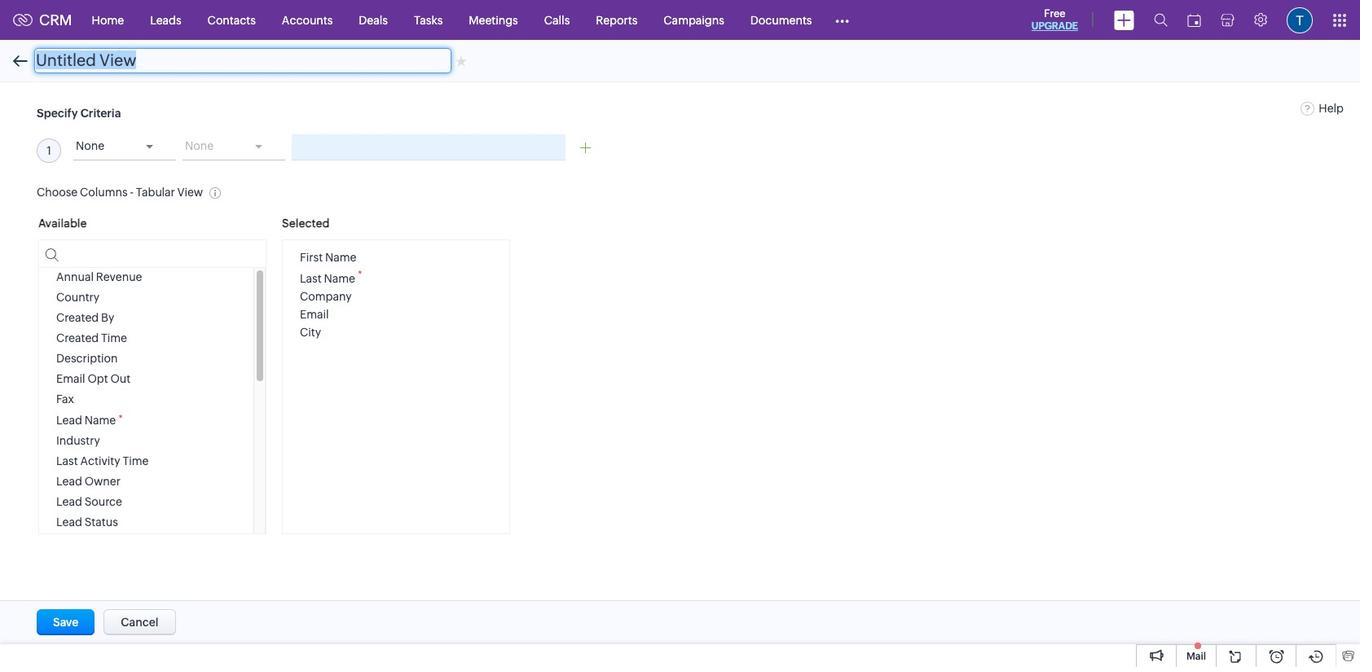 Task type: describe. For each thing, give the bounding box(es) containing it.
status
[[84, 516, 118, 529]]

meetings
[[469, 13, 518, 26]]

email inside company email city
[[300, 308, 329, 321]]

industry
[[56, 434, 100, 447]]

upgrade
[[1032, 20, 1078, 32]]

view
[[177, 186, 203, 199]]

activity
[[80, 455, 120, 468]]

calls
[[544, 13, 570, 26]]

home link
[[79, 0, 137, 40]]

annual revenue country created by created time description email opt out fax lead name *
[[56, 271, 142, 427]]

3 lead from the top
[[56, 495, 82, 509]]

name inside annual revenue country created by created time description email opt out fax lead name *
[[84, 414, 116, 427]]

last inside first name last name *
[[300, 272, 322, 285]]

selected
[[282, 217, 330, 230]]

accounts
[[282, 13, 333, 26]]

reports link
[[583, 0, 651, 40]]

city
[[300, 326, 321, 339]]

mail
[[1187, 651, 1206, 663]]

choose
[[37, 186, 78, 199]]

time inside annual revenue country created by created time description email opt out fax lead name *
[[101, 332, 127, 345]]

help specify criteria
[[37, 102, 1344, 120]]

specify
[[37, 107, 78, 120]]

documents
[[750, 13, 812, 26]]

accounts link
[[269, 0, 346, 40]]

first
[[300, 251, 323, 264]]

industry last activity time lead owner lead source lead status
[[56, 434, 149, 529]]

1 none field from the left
[[73, 134, 176, 161]]

company email city
[[300, 290, 352, 339]]

crm
[[39, 11, 72, 29]]

columns
[[80, 186, 128, 199]]

calendar image
[[1187, 13, 1201, 26]]

out
[[110, 373, 130, 386]]

crm link
[[13, 11, 72, 29]]

2 lead from the top
[[56, 475, 82, 488]]

choose columns - tabular view
[[37, 186, 203, 199]]

by
[[101, 312, 114, 325]]

fax
[[56, 393, 74, 406]]

description
[[56, 352, 118, 365]]

documents link
[[737, 0, 825, 40]]

profile element
[[1277, 0, 1323, 40]]

-
[[130, 186, 134, 199]]



Task type: vqa. For each thing, say whether or not it's contained in the screenshot.
the Backup to the bottom
no



Task type: locate. For each thing, give the bounding box(es) containing it.
created down country
[[56, 312, 99, 325]]

source
[[84, 495, 122, 509]]

none up view
[[185, 139, 214, 152]]

1 vertical spatial name
[[324, 272, 355, 285]]

search element
[[1144, 0, 1178, 40]]

1 vertical spatial last
[[56, 455, 78, 468]]

4 lead from the top
[[56, 516, 82, 529]]

search image
[[1154, 13, 1168, 27]]

lead left source
[[56, 495, 82, 509]]

1 horizontal spatial *
[[358, 269, 362, 281]]

owner
[[84, 475, 121, 488]]

0 horizontal spatial *
[[118, 413, 123, 425]]

contacts link
[[194, 0, 269, 40]]

email inside annual revenue country created by created time description email opt out fax lead name *
[[56, 373, 85, 386]]

help link
[[1301, 102, 1344, 115]]

2 none field from the left
[[183, 134, 285, 161]]

created up description
[[56, 332, 99, 345]]

none field up view
[[183, 134, 285, 161]]

email
[[300, 308, 329, 321], [56, 373, 85, 386]]

name right first
[[325, 251, 356, 264]]

time right activity
[[123, 455, 149, 468]]

lead down the fax
[[56, 414, 82, 427]]

reports
[[596, 13, 638, 26]]

mark as favorite image
[[456, 54, 467, 67]]

1 horizontal spatial email
[[300, 308, 329, 321]]

0 vertical spatial *
[[358, 269, 362, 281]]

first name last name *
[[300, 251, 362, 285]]

annual
[[56, 271, 94, 284]]

1 none from the left
[[76, 139, 104, 152]]

1 horizontal spatial none
[[185, 139, 214, 152]]

none field down criteria
[[73, 134, 176, 161]]

lead left owner
[[56, 475, 82, 488]]

None field
[[73, 134, 176, 161], [183, 134, 285, 161]]

time inside industry last activity time lead owner lead source lead status
[[123, 455, 149, 468]]

opt
[[88, 373, 108, 386]]

campaigns link
[[651, 0, 737, 40]]

company
[[300, 290, 352, 303]]

1 vertical spatial time
[[123, 455, 149, 468]]

tabular
[[136, 186, 175, 199]]

0 horizontal spatial none
[[76, 139, 104, 152]]

None text field
[[34, 48, 451, 73], [292, 134, 566, 161], [34, 48, 451, 73], [292, 134, 566, 161]]

0 horizontal spatial email
[[56, 373, 85, 386]]

time down by
[[101, 332, 127, 345]]

None button
[[104, 610, 176, 636]]

none
[[76, 139, 104, 152], [185, 139, 214, 152]]

available
[[38, 217, 87, 230]]

leads
[[150, 13, 181, 26]]

*
[[358, 269, 362, 281], [118, 413, 123, 425]]

1 vertical spatial email
[[56, 373, 85, 386]]

0 vertical spatial name
[[325, 251, 356, 264]]

name up industry
[[84, 414, 116, 427]]

free upgrade
[[1032, 7, 1078, 32]]

None submit
[[37, 610, 95, 636]]

lead
[[56, 414, 82, 427], [56, 475, 82, 488], [56, 495, 82, 509], [56, 516, 82, 529]]

help
[[1319, 102, 1344, 115]]

criteria
[[80, 107, 121, 120]]

1 vertical spatial created
[[56, 332, 99, 345]]

2 vertical spatial name
[[84, 414, 116, 427]]

0 horizontal spatial last
[[56, 455, 78, 468]]

lead inside annual revenue country created by created time description email opt out fax lead name *
[[56, 414, 82, 427]]

contacts
[[207, 13, 256, 26]]

calls link
[[531, 0, 583, 40]]

1 created from the top
[[56, 312, 99, 325]]

profile image
[[1287, 7, 1313, 33]]

0 vertical spatial email
[[300, 308, 329, 321]]

created
[[56, 312, 99, 325], [56, 332, 99, 345]]

free
[[1044, 7, 1066, 20]]

email up city
[[300, 308, 329, 321]]

last down first
[[300, 272, 322, 285]]

create menu image
[[1114, 10, 1134, 30]]

revenue
[[96, 271, 142, 284]]

0 vertical spatial last
[[300, 272, 322, 285]]

create menu element
[[1104, 0, 1144, 40]]

home
[[92, 13, 124, 26]]

2 none from the left
[[185, 139, 214, 152]]

none down criteria
[[76, 139, 104, 152]]

last
[[300, 272, 322, 285], [56, 455, 78, 468]]

lead left status
[[56, 516, 82, 529]]

2 created from the top
[[56, 332, 99, 345]]

tasks link
[[401, 0, 456, 40]]

time
[[101, 332, 127, 345], [123, 455, 149, 468]]

email up the fax
[[56, 373, 85, 386]]

0 horizontal spatial none field
[[73, 134, 176, 161]]

1 horizontal spatial last
[[300, 272, 322, 285]]

* inside annual revenue country created by created time description email opt out fax lead name *
[[118, 413, 123, 425]]

meetings link
[[456, 0, 531, 40]]

tasks
[[414, 13, 443, 26]]

name
[[325, 251, 356, 264], [324, 272, 355, 285], [84, 414, 116, 427]]

1 vertical spatial *
[[118, 413, 123, 425]]

last inside industry last activity time lead owner lead source lead status
[[56, 455, 78, 468]]

0 vertical spatial time
[[101, 332, 127, 345]]

last down industry
[[56, 455, 78, 468]]

Other Modules field
[[825, 7, 860, 33]]

deals
[[359, 13, 388, 26]]

None text field
[[39, 241, 266, 268]]

deals link
[[346, 0, 401, 40]]

name up company
[[324, 272, 355, 285]]

country
[[56, 291, 100, 304]]

campaigns
[[664, 13, 724, 26]]

1 lead from the top
[[56, 414, 82, 427]]

leads link
[[137, 0, 194, 40]]

* inside first name last name *
[[358, 269, 362, 281]]

1 horizontal spatial none field
[[183, 134, 285, 161]]

0 vertical spatial created
[[56, 312, 99, 325]]



